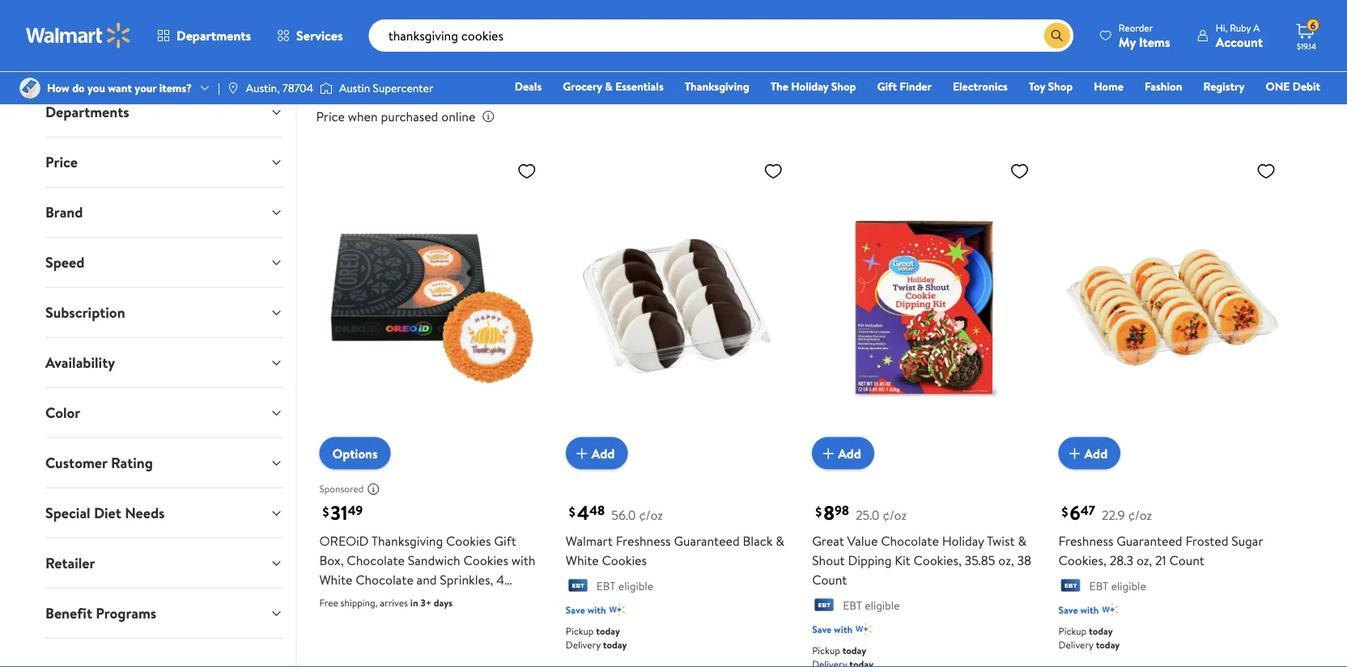 Task type: locate. For each thing, give the bounding box(es) containing it.
0 horizontal spatial white
[[319, 571, 352, 589]]

2 horizontal spatial ebt eligible
[[1089, 579, 1146, 594]]

1 horizontal spatial cookies,
[[1059, 552, 1107, 570]]

0 horizontal spatial guaranteed
[[674, 532, 740, 550]]

1 shop from the left
[[831, 79, 856, 94]]

price up brand
[[45, 152, 78, 172]]

$ 8 98 25.0 ¢/oz great value chocolate holiday twist & shout dipping kit cookies, 35.85 oz, 38 count
[[812, 500, 1032, 589]]

ebt image down walmart
[[566, 580, 590, 596]]

$ 6 47 22.9 ¢/oz freshness guaranteed frosted sugar cookies, 28.3 oz, 21 count
[[1059, 500, 1263, 570]]

chocolate down oreoid
[[347, 552, 405, 570]]

count inside '$ 8 98 25.0 ¢/oz great value chocolate holiday twist & shout dipping kit cookies, 35.85 oz, 38 count'
[[812, 571, 847, 589]]

1 horizontal spatial departments
[[176, 27, 251, 45]]

0 horizontal spatial ebt
[[597, 579, 616, 594]]

eligible down 28.3
[[1111, 579, 1146, 594]]

1 guaranteed from the left
[[674, 532, 740, 550]]

diet
[[94, 503, 121, 523]]

chocolate up kit
[[881, 532, 939, 550]]

¢/oz inside '$ 8 98 25.0 ¢/oz great value chocolate holiday twist & shout dipping kit cookies, 35.85 oz, 38 count'
[[883, 507, 907, 524]]

ebt image for 4
[[566, 580, 590, 596]]

free shipping, arrives in 3+ days
[[319, 596, 453, 610]]

1 horizontal spatial white
[[566, 552, 599, 570]]

twist
[[987, 532, 1015, 550]]

1 horizontal spatial pickup today delivery today
[[1059, 625, 1120, 653]]

white down box,
[[319, 571, 352, 589]]

¢/oz right 56.0
[[639, 507, 663, 524]]

& right grocery
[[605, 79, 613, 94]]

walmart plus image
[[609, 602, 626, 619], [1102, 602, 1118, 619]]

1 cookies, from the left
[[914, 552, 962, 570]]

48
[[589, 503, 605, 520]]

sort and filter section element
[[26, 2, 1321, 54]]

thanksgiving link
[[677, 78, 757, 95]]

0 horizontal spatial pickup today delivery today
[[566, 625, 627, 653]]

0 horizontal spatial save
[[566, 604, 585, 617]]

2 freshness from the left
[[1059, 532, 1114, 550]]

add button up 48
[[566, 438, 628, 470]]

save up pickup today
[[812, 623, 832, 637]]

pickup for 4
[[566, 625, 594, 639]]

chocolate inside '$ 8 98 25.0 ¢/oz great value chocolate holiday twist & shout dipping kit cookies, 35.85 oz, 38 count'
[[881, 532, 939, 550]]

ebt for 6
[[1089, 579, 1109, 594]]

ebt down walmart
[[597, 579, 616, 594]]

sandwich
[[408, 552, 460, 570]]

0 horizontal spatial gift
[[494, 532, 516, 550]]

add button up 47
[[1059, 438, 1121, 470]]

1 horizontal spatial thanksgiving
[[685, 79, 749, 94]]

0 vertical spatial chocolate
[[881, 532, 939, 550]]

color
[[45, 403, 80, 423]]

8
[[824, 500, 835, 527]]

guaranteed inside $ 4 48 56.0 ¢/oz walmart freshness guaranteed black & white cookies
[[674, 532, 740, 550]]

price for price when purchased online
[[316, 108, 345, 126]]

freshness down 56.0
[[616, 532, 671, 550]]

1 add from the left
[[592, 445, 615, 463]]

delivery for 4
[[566, 639, 601, 653]]

count right 21
[[1170, 552, 1205, 570]]

1 vertical spatial departments
[[45, 102, 129, 122]]

1 horizontal spatial freshness
[[1059, 532, 1114, 550]]

2 horizontal spatial eligible
[[1111, 579, 1146, 594]]

in-
[[76, 20, 89, 36]]

ebt up walmart plus icon
[[843, 598, 862, 614]]

results for "thanksgiving cookies" (79)
[[316, 73, 580, 96]]

price inside dropdown button
[[45, 152, 78, 172]]

brand tab
[[32, 187, 296, 237]]

0 vertical spatial 6
[[1311, 18, 1316, 32]]

0 horizontal spatial freshness
[[616, 532, 671, 550]]

2 oz, from the left
[[1137, 552, 1152, 570]]

2 horizontal spatial ebt
[[1089, 579, 1109, 594]]

4 up walmart
[[577, 500, 589, 527]]

benefit programs
[[45, 604, 156, 624]]

1 horizontal spatial subscription
[[445, 20, 506, 36]]

subscription up availability
[[45, 302, 125, 323]]

oreoid
[[319, 532, 369, 550]]

hi,
[[1216, 21, 1228, 34]]

0 horizontal spatial ebt image
[[566, 580, 590, 596]]

0 horizontal spatial departments
[[45, 102, 129, 122]]

0 vertical spatial price
[[316, 108, 345, 126]]

Walmart Site-Wide search field
[[369, 19, 1073, 52]]

2 cookies, from the left
[[1059, 552, 1107, 570]]

$ inside $ 31 49
[[323, 503, 329, 521]]

0 vertical spatial white
[[566, 552, 599, 570]]

2 horizontal spatial  image
[[320, 80, 333, 96]]

cookies, inside '$ 8 98 25.0 ¢/oz great value chocolate holiday twist & shout dipping kit cookies, 35.85 oz, 38 count'
[[914, 552, 962, 570]]

31
[[331, 500, 348, 527]]

guaranteed inside '$ 6 47 22.9 ¢/oz freshness guaranteed frosted sugar cookies, 28.3 oz, 21 count'
[[1117, 532, 1183, 550]]

$ left 48
[[569, 503, 575, 521]]

brand button
[[32, 187, 296, 237]]

6
[[1311, 18, 1316, 32], [1070, 500, 1081, 527]]

0 horizontal spatial save with
[[566, 604, 606, 617]]

add to cart image up 48
[[572, 444, 592, 464]]

1 vertical spatial subscription
[[45, 302, 125, 323]]

 image right 78704
[[320, 80, 333, 96]]

1 horizontal spatial holiday
[[942, 532, 984, 550]]

& inside $ 4 48 56.0 ¢/oz walmart freshness guaranteed black & white cookies
[[776, 532, 784, 550]]

eligible for 6
[[1111, 579, 1146, 594]]

eligible down $ 4 48 56.0 ¢/oz walmart freshness guaranteed black & white cookies
[[618, 579, 653, 594]]

departments tab
[[32, 87, 296, 136]]

walmart plus image down 28.3
[[1102, 602, 1118, 619]]

oz, left 38
[[999, 552, 1014, 570]]

0 horizontal spatial cookies,
[[914, 552, 962, 570]]

2 horizontal spatial add
[[1085, 445, 1108, 463]]

$ left 31
[[323, 503, 329, 521]]

1 vertical spatial chocolate
[[347, 552, 405, 570]]

$ inside '$ 6 47 22.9 ¢/oz freshness guaranteed frosted sugar cookies, 28.3 oz, 21 count'
[[1062, 503, 1068, 521]]

walmart plus image down walmart
[[609, 602, 626, 619]]

1 horizontal spatial ebt image
[[812, 599, 836, 615]]

21
[[1155, 552, 1166, 570]]

0 horizontal spatial shop
[[831, 79, 856, 94]]

shop
[[831, 79, 856, 94], [1048, 79, 1073, 94]]

registry link
[[1196, 78, 1252, 95]]

3 add button from the left
[[1059, 438, 1121, 470]]

1 vertical spatial thanksgiving
[[371, 532, 443, 550]]

2 horizontal spatial save with
[[1059, 604, 1099, 617]]

ebt eligible
[[597, 579, 653, 594], [1089, 579, 1146, 594], [843, 598, 900, 614]]

toy shop link
[[1022, 78, 1080, 95]]

ebt image down shout at the bottom of the page
[[812, 599, 836, 615]]

freshness guaranteed frosted sugar cookies, 28.3 oz, 21 count image
[[1059, 155, 1282, 457]]

2 horizontal spatial ¢/oz
[[1128, 507, 1152, 524]]

0 horizontal spatial &
[[605, 79, 613, 94]]

oreoid thanksgiving cookies gift box, chocolate sandwich cookies with white chocolate and sprinkles, 4 cookies box image
[[319, 155, 543, 457]]

4 right sprinkles,
[[496, 571, 504, 589]]

1 oz, from the left
[[999, 552, 1014, 570]]

1 add button from the left
[[566, 438, 628, 470]]

shop right toy
[[1048, 79, 1073, 94]]

$ inside '$ 8 98 25.0 ¢/oz great value chocolate holiday twist & shout dipping kit cookies, 35.85 oz, 38 count'
[[815, 503, 822, 521]]

1 horizontal spatial ¢/oz
[[883, 507, 907, 524]]

holiday right the
[[791, 79, 829, 94]]

3 $ from the left
[[815, 503, 822, 521]]

white down walmart
[[566, 552, 599, 570]]

0 horizontal spatial holiday
[[791, 79, 829, 94]]

subscription up results for "thanksgiving cookies" (79) at the left
[[445, 20, 506, 36]]

1 horizontal spatial save with
[[812, 623, 853, 637]]

freshness
[[616, 532, 671, 550], [1059, 532, 1114, 550]]

add for 4
[[592, 445, 615, 463]]

¢/oz inside $ 4 48 56.0 ¢/oz walmart freshness guaranteed black & white cookies
[[639, 507, 663, 524]]

1 horizontal spatial shop
[[1048, 79, 1073, 94]]

speed tab
[[32, 238, 296, 287]]

2 horizontal spatial save
[[1059, 604, 1078, 617]]

$ left 8
[[815, 503, 822, 521]]

walmart+
[[1272, 101, 1320, 117]]

shop inside the toy shop link
[[1048, 79, 1073, 94]]

1 horizontal spatial oz,
[[1137, 552, 1152, 570]]

1 delivery from the left
[[566, 639, 601, 653]]

1 walmart plus image from the left
[[609, 602, 626, 619]]

1 vertical spatial price
[[45, 152, 78, 172]]

1 vertical spatial white
[[319, 571, 352, 589]]

1 horizontal spatial add
[[838, 445, 861, 463]]

price when purchased online
[[316, 108, 476, 126]]

ebt for 8
[[843, 598, 862, 614]]

1 vertical spatial holiday
[[942, 532, 984, 550]]

ebt right ebt icon
[[1089, 579, 1109, 594]]

1 horizontal spatial add button
[[812, 438, 874, 470]]

with
[[512, 552, 536, 570], [588, 604, 606, 617], [1080, 604, 1099, 617], [834, 623, 853, 637]]

guaranteed up 21
[[1117, 532, 1183, 550]]

Search search field
[[369, 19, 1073, 52]]

0 horizontal spatial thanksgiving
[[371, 532, 443, 550]]

count down shout at the bottom of the page
[[812, 571, 847, 589]]

2 horizontal spatial &
[[1018, 532, 1027, 550]]

price left when
[[316, 108, 345, 126]]

98
[[835, 503, 849, 520]]

0 horizontal spatial oz,
[[999, 552, 1014, 570]]

1 $ from the left
[[323, 503, 329, 521]]

want
[[108, 80, 132, 96]]

1 vertical spatial count
[[812, 571, 847, 589]]

eligible
[[618, 579, 653, 594], [1111, 579, 1146, 594], [865, 598, 900, 614]]

0 horizontal spatial price
[[45, 152, 78, 172]]

1 horizontal spatial  image
[[227, 82, 240, 95]]

delivery for 6
[[1059, 639, 1094, 653]]

pickup for 6
[[1059, 625, 1087, 639]]

gift inside oreoid thanksgiving cookies gift box, chocolate sandwich cookies with white chocolate and sprinkles, 4 cookies box
[[494, 532, 516, 550]]

ebt image for 8
[[812, 599, 836, 615]]

0 horizontal spatial  image
[[19, 78, 40, 99]]

add to cart image for 4
[[572, 444, 592, 464]]

supercenter
[[373, 80, 433, 96]]

gift finder link
[[870, 78, 939, 95]]

guaranteed left black
[[674, 532, 740, 550]]

add to cart image up 47
[[1065, 444, 1085, 464]]

6 left the 22.9
[[1070, 500, 1081, 527]]

"thanksgiving
[[396, 73, 492, 96]]

days
[[434, 596, 453, 610]]

freshness down 47
[[1059, 532, 1114, 550]]

eligible for 8
[[865, 598, 900, 614]]

value
[[847, 532, 878, 550]]

|
[[218, 80, 220, 96]]

add up 47
[[1085, 445, 1108, 463]]

49
[[348, 503, 363, 520]]

sponsored
[[319, 483, 364, 496]]

2 add button from the left
[[812, 438, 874, 470]]

subscription inside button
[[445, 20, 506, 36]]

1 horizontal spatial 4
[[577, 500, 589, 527]]

save for 4
[[566, 604, 585, 617]]

0 vertical spatial ebt image
[[566, 580, 590, 596]]

sort
[[1130, 19, 1154, 37]]

1 horizontal spatial walmart plus image
[[1102, 602, 1118, 619]]

¢/oz
[[639, 507, 663, 524], [883, 507, 907, 524], [1128, 507, 1152, 524]]

cookies, right kit
[[914, 552, 962, 570]]

1 horizontal spatial save
[[812, 623, 832, 637]]

ebt eligible down walmart
[[597, 579, 653, 594]]

3 ¢/oz from the left
[[1128, 507, 1152, 524]]

add up 48
[[592, 445, 615, 463]]

with inside oreoid thanksgiving cookies gift box, chocolate sandwich cookies with white chocolate and sprinkles, 4 cookies box
[[512, 552, 536, 570]]

0 vertical spatial 4
[[577, 500, 589, 527]]

0 vertical spatial subscription
[[445, 20, 506, 36]]

0 horizontal spatial ebt eligible
[[597, 579, 653, 594]]

0 horizontal spatial subscription
[[45, 302, 125, 323]]

departments up |
[[176, 27, 251, 45]]

color button
[[32, 388, 296, 438]]

1 horizontal spatial ebt
[[843, 598, 862, 614]]

(79)
[[558, 77, 580, 95]]

departments
[[176, 27, 251, 45], [45, 102, 129, 122]]

¢/oz right the 22.9
[[1128, 507, 1152, 524]]

6 inside '$ 6 47 22.9 ¢/oz freshness guaranteed frosted sugar cookies, 28.3 oz, 21 count'
[[1070, 500, 1081, 527]]

$
[[323, 503, 329, 521], [569, 503, 575, 521], [815, 503, 822, 521], [1062, 503, 1068, 521]]

save down ebt icon
[[1059, 604, 1078, 617]]

& up 38
[[1018, 532, 1027, 550]]

pickup
[[566, 625, 594, 639], [1059, 625, 1087, 639], [812, 644, 840, 658]]

4 inside oreoid thanksgiving cookies gift box, chocolate sandwich cookies with white chocolate and sprinkles, 4 cookies box
[[496, 571, 504, 589]]

$ inside $ 4 48 56.0 ¢/oz walmart freshness guaranteed black & white cookies
[[569, 503, 575, 521]]

holiday
[[791, 79, 829, 94], [942, 532, 984, 550]]

1 horizontal spatial &
[[776, 532, 784, 550]]

1 ¢/oz from the left
[[639, 507, 663, 524]]

walmart+ link
[[1265, 100, 1328, 118]]

0 horizontal spatial eligible
[[618, 579, 653, 594]]

white
[[566, 552, 599, 570], [319, 571, 352, 589]]

departments button up |
[[144, 16, 264, 55]]

$ 4 48 56.0 ¢/oz walmart freshness guaranteed black & white cookies
[[566, 500, 784, 570]]

holiday up 35.85 on the bottom right of the page
[[942, 532, 984, 550]]

oz, left 21
[[1137, 552, 1152, 570]]

gift
[[877, 79, 897, 94], [494, 532, 516, 550]]

1 vertical spatial gift
[[494, 532, 516, 550]]

eligible up walmart plus icon
[[865, 598, 900, 614]]

1 horizontal spatial price
[[316, 108, 345, 126]]

2 delivery from the left
[[1059, 639, 1094, 653]]

0 horizontal spatial add button
[[566, 438, 628, 470]]

¢/oz right 25.0
[[883, 507, 907, 524]]

 image left how
[[19, 78, 40, 99]]

thanksgiving
[[685, 79, 749, 94], [371, 532, 443, 550]]

oz,
[[999, 552, 1014, 570], [1137, 552, 1152, 570]]

special diet needs
[[45, 503, 165, 523]]

 image
[[19, 78, 40, 99], [320, 80, 333, 96], [227, 82, 240, 95]]

austin
[[339, 80, 370, 96]]

chocolate up box
[[356, 571, 414, 589]]

$ for 4
[[569, 503, 575, 521]]

2 $ from the left
[[569, 503, 575, 521]]

departments down do
[[45, 102, 129, 122]]

save
[[566, 604, 585, 617], [1059, 604, 1078, 617], [812, 623, 832, 637]]

shop left gift finder link
[[831, 79, 856, 94]]

2 walmart plus image from the left
[[1102, 602, 1118, 619]]

1 vertical spatial 4
[[496, 571, 504, 589]]

2 horizontal spatial add button
[[1059, 438, 1121, 470]]

retailer tab
[[32, 539, 296, 588]]

2 horizontal spatial pickup
[[1059, 625, 1087, 639]]

1 vertical spatial ebt image
[[812, 599, 836, 615]]

ebt eligible for 6
[[1089, 579, 1146, 594]]

1 pickup today delivery today from the left
[[566, 625, 627, 653]]

2 ¢/oz from the left
[[883, 507, 907, 524]]

guaranteed
[[674, 532, 740, 550], [1117, 532, 1183, 550]]

0 horizontal spatial pickup
[[566, 625, 594, 639]]

0 horizontal spatial 4
[[496, 571, 504, 589]]

oz, inside '$ 8 98 25.0 ¢/oz great value chocolate holiday twist & shout dipping kit cookies, 35.85 oz, 38 count'
[[999, 552, 1014, 570]]

$ left 47
[[1062, 503, 1068, 521]]

ebt
[[597, 579, 616, 594], [1089, 579, 1109, 594], [843, 598, 862, 614]]

1 horizontal spatial gift
[[877, 79, 897, 94]]

1 freshness from the left
[[616, 532, 671, 550]]

price button
[[32, 137, 296, 187]]

save for 6
[[1059, 604, 1078, 617]]

add to favorites list, oreoid thanksgiving cookies gift box, chocolate sandwich cookies with white chocolate and sprinkles, 4 cookies box image
[[517, 161, 537, 181]]

0 horizontal spatial walmart plus image
[[609, 602, 626, 619]]

cookies,
[[914, 552, 962, 570], [1059, 552, 1107, 570]]

availability tab
[[32, 338, 296, 387]]

add for 6
[[1085, 445, 1108, 463]]

save with up pickup today
[[812, 623, 853, 637]]

add to favorites list, freshness guaranteed frosted sugar cookies, 28.3 oz, 21 count image
[[1257, 161, 1276, 181]]

results
[[316, 73, 367, 96]]

0 horizontal spatial ¢/oz
[[639, 507, 663, 524]]

pickup today delivery today for 4
[[566, 625, 627, 653]]

in-store
[[76, 20, 115, 36]]

¢/oz inside '$ 6 47 22.9 ¢/oz freshness guaranteed frosted sugar cookies, 28.3 oz, 21 count'
[[1128, 507, 1152, 524]]

78704
[[282, 80, 313, 96]]

0 horizontal spatial 6
[[1070, 500, 1081, 527]]

save with down ebt icon
[[1059, 604, 1099, 617]]

6 up $19.14
[[1311, 18, 1316, 32]]

save with down walmart
[[566, 604, 606, 617]]

add to favorites list, great value chocolate holiday twist & shout dipping kit cookies, 35.85 oz, 38 count image
[[1010, 161, 1030, 181]]

0 horizontal spatial add
[[592, 445, 615, 463]]

one debit walmart+
[[1266, 79, 1320, 117]]

add up 98
[[838, 445, 861, 463]]

save with
[[566, 604, 606, 617], [1059, 604, 1099, 617], [812, 623, 853, 637]]

essentials
[[615, 79, 664, 94]]

0 vertical spatial thanksgiving
[[685, 79, 749, 94]]

0 horizontal spatial add to cart image
[[572, 444, 592, 464]]

 image right |
[[227, 82, 240, 95]]

2 add to cart image from the left
[[1065, 444, 1085, 464]]

with for 8
[[834, 623, 853, 637]]

ebt image
[[566, 580, 590, 596], [812, 599, 836, 615]]

customer rating button
[[32, 438, 296, 488]]

thanksgiving up sandwich at the bottom of page
[[371, 532, 443, 550]]

2 shop from the left
[[1048, 79, 1073, 94]]

4 $ from the left
[[1062, 503, 1068, 521]]

1 horizontal spatial add to cart image
[[1065, 444, 1085, 464]]

1 horizontal spatial count
[[1170, 552, 1205, 570]]

save down walmart
[[566, 604, 585, 617]]

ebt eligible down 28.3
[[1089, 579, 1146, 594]]

47
[[1081, 503, 1095, 520]]

white inside $ 4 48 56.0 ¢/oz walmart freshness guaranteed black & white cookies
[[566, 552, 599, 570]]

home
[[1094, 79, 1124, 94]]

departments button up price dropdown button
[[32, 87, 296, 136]]

save with for 4
[[566, 604, 606, 617]]

ebt eligible up walmart plus icon
[[843, 598, 900, 614]]

delivery
[[566, 639, 601, 653], [1059, 639, 1094, 653]]

cookies, up ebt icon
[[1059, 552, 1107, 570]]

add button up 98
[[812, 438, 874, 470]]

1 horizontal spatial guaranteed
[[1117, 532, 1183, 550]]

thanksgiving down walmart site-wide search box
[[685, 79, 749, 94]]

0 horizontal spatial count
[[812, 571, 847, 589]]

& inside '$ 8 98 25.0 ¢/oz great value chocolate holiday twist & shout dipping kit cookies, 35.85 oz, 38 count'
[[1018, 532, 1027, 550]]

1 horizontal spatial delivery
[[1059, 639, 1094, 653]]

1 vertical spatial 6
[[1070, 500, 1081, 527]]

25.0
[[856, 507, 880, 524]]

2 guaranteed from the left
[[1117, 532, 1183, 550]]

1 add to cart image from the left
[[572, 444, 592, 464]]

& right black
[[776, 532, 784, 550]]

3 add from the left
[[1085, 445, 1108, 463]]

0 vertical spatial count
[[1170, 552, 1205, 570]]

oz, inside '$ 6 47 22.9 ¢/oz freshness guaranteed frosted sugar cookies, 28.3 oz, 21 count'
[[1137, 552, 1152, 570]]

¢/oz for 8
[[883, 507, 907, 524]]

0 horizontal spatial delivery
[[566, 639, 601, 653]]

1 horizontal spatial eligible
[[865, 598, 900, 614]]

1 horizontal spatial ebt eligible
[[843, 598, 900, 614]]

2 pickup today delivery today from the left
[[1059, 625, 1120, 653]]

add button for 6
[[1059, 438, 1121, 470]]

add to cart image
[[572, 444, 592, 464], [1065, 444, 1085, 464]]



Task type: vqa. For each thing, say whether or not it's contained in the screenshot.
the bottom Chocolate
yes



Task type: describe. For each thing, give the bounding box(es) containing it.
ebt eligible for 8
[[843, 598, 900, 614]]

save with for 6
[[1059, 604, 1099, 617]]

frosted
[[1186, 532, 1229, 550]]

$19.14
[[1297, 40, 1316, 51]]

 image for austin, 78704
[[227, 82, 240, 95]]

count inside '$ 6 47 22.9 ¢/oz freshness guaranteed frosted sugar cookies, 28.3 oz, 21 count'
[[1170, 552, 1205, 570]]

home link
[[1087, 78, 1131, 95]]

2 add from the left
[[838, 445, 861, 463]]

walmart freshness guaranteed black & white cookies image
[[566, 155, 790, 457]]

you
[[87, 80, 105, 96]]

services
[[296, 27, 343, 45]]

white inside oreoid thanksgiving cookies gift box, chocolate sandwich cookies with white chocolate and sprinkles, 4 cookies box
[[319, 571, 352, 589]]

in-store button
[[45, 15, 133, 41]]

search icon image
[[1051, 29, 1064, 42]]

holiday inside '$ 8 98 25.0 ¢/oz great value chocolate holiday twist & shout dipping kit cookies, 35.85 oz, 38 count'
[[942, 532, 984, 550]]

speed
[[45, 252, 85, 272]]

subscription tab
[[32, 288, 296, 337]]

walmart plus image
[[856, 622, 872, 638]]

walmart plus image for 6
[[1102, 602, 1118, 619]]

¢/oz for 4
[[639, 507, 663, 524]]

grocery
[[563, 79, 602, 94]]

$ 31 49
[[323, 500, 363, 527]]

customer
[[45, 453, 107, 473]]

price for price
[[45, 152, 78, 172]]

legal information image
[[482, 110, 495, 123]]

grocery & essentials
[[563, 79, 664, 94]]

needs
[[125, 503, 165, 523]]

shipping,
[[341, 596, 378, 610]]

 image for austin supercenter
[[320, 80, 333, 96]]

cookies, inside '$ 6 47 22.9 ¢/oz freshness guaranteed frosted sugar cookies, 28.3 oz, 21 count'
[[1059, 552, 1107, 570]]

& inside "link"
[[605, 79, 613, 94]]

pickup today
[[812, 644, 866, 658]]

austin,
[[246, 80, 280, 96]]

0 vertical spatial gift
[[877, 79, 897, 94]]

sort by
[[1130, 19, 1171, 37]]

sugar
[[1232, 532, 1263, 550]]

arrives
[[380, 596, 408, 610]]

store
[[89, 20, 115, 36]]

by
[[1157, 19, 1171, 37]]

special diet needs button
[[32, 489, 296, 538]]

do
[[72, 80, 85, 96]]

add to cart image for 6
[[1065, 444, 1085, 464]]

save with for 8
[[812, 623, 853, 637]]

options link
[[319, 438, 391, 470]]

departments inside "tab"
[[45, 102, 129, 122]]

hi, ruby a account
[[1216, 21, 1263, 51]]

2 vertical spatial chocolate
[[356, 571, 414, 589]]

ebt for 4
[[597, 579, 616, 594]]

availability
[[45, 353, 115, 373]]

benefit programs tab
[[32, 589, 296, 638]]

ebt image
[[1059, 580, 1083, 596]]

debit
[[1293, 79, 1320, 94]]

$ for 8
[[815, 503, 822, 521]]

reorder my items
[[1119, 21, 1170, 51]]

how do you want your items?
[[47, 80, 192, 96]]

save for 8
[[812, 623, 832, 637]]

4 inside $ 4 48 56.0 ¢/oz walmart freshness guaranteed black & white cookies
[[577, 500, 589, 527]]

your
[[135, 80, 157, 96]]

walmart plus image for 4
[[609, 602, 626, 619]]

add to favorites list, walmart freshness guaranteed black & white cookies image
[[764, 161, 783, 181]]

box
[[367, 591, 389, 609]]

retailer
[[45, 553, 95, 574]]

cookies inside $ 4 48 56.0 ¢/oz walmart freshness guaranteed black & white cookies
[[602, 552, 647, 570]]

color tab
[[32, 388, 296, 438]]

1 horizontal spatial 6
[[1311, 18, 1316, 32]]

kit
[[895, 552, 911, 570]]

benefit
[[45, 604, 92, 624]]

special diet needs tab
[[32, 489, 296, 538]]

great value chocolate holiday twist & shout dipping kit cookies, 35.85 oz, 38 count image
[[812, 155, 1036, 457]]

box,
[[319, 552, 344, 570]]

38
[[1017, 552, 1032, 570]]

account
[[1216, 33, 1263, 51]]

eligible for 4
[[618, 579, 653, 594]]

toy
[[1029, 79, 1045, 94]]

one debit link
[[1258, 78, 1328, 95]]

items
[[1139, 33, 1170, 51]]

price tab
[[32, 137, 296, 187]]

22.9
[[1102, 507, 1125, 524]]

benefit programs button
[[32, 589, 296, 638]]

registry
[[1203, 79, 1245, 94]]

toy shop
[[1029, 79, 1073, 94]]

add button for 4
[[566, 438, 628, 470]]

services button
[[264, 16, 356, 55]]

walmart image
[[26, 23, 131, 49]]

1 horizontal spatial pickup
[[812, 644, 840, 658]]

rating
[[111, 453, 153, 473]]

$ for 6
[[1062, 503, 1068, 521]]

$ for 31
[[323, 503, 329, 521]]

options
[[332, 445, 378, 463]]

gift finder
[[877, 79, 932, 94]]

ebt eligible for 4
[[597, 579, 653, 594]]

1 vertical spatial departments button
[[32, 87, 296, 136]]

ad disclaimer and feedback for ingridsponsoredproducts image
[[367, 483, 380, 496]]

my
[[1119, 33, 1136, 51]]

3+
[[421, 596, 431, 610]]

oreoid thanksgiving cookies gift box, chocolate sandwich cookies with white chocolate and sprinkles, 4 cookies box
[[319, 532, 536, 609]]

thanksgiving inside oreoid thanksgiving cookies gift box, chocolate sandwich cookies with white chocolate and sprinkles, 4 cookies box
[[371, 532, 443, 550]]

with for 4
[[588, 604, 606, 617]]

a
[[1253, 21, 1260, 34]]

finder
[[900, 79, 932, 94]]

¢/oz for 6
[[1128, 507, 1152, 524]]

fashion
[[1145, 79, 1182, 94]]

sprinkles,
[[440, 571, 493, 589]]

programs
[[96, 604, 156, 624]]

special
[[45, 503, 90, 523]]

electronics
[[953, 79, 1008, 94]]

add to cart image
[[819, 444, 838, 464]]

0 vertical spatial departments
[[176, 27, 251, 45]]

subscription inside dropdown button
[[45, 302, 125, 323]]

subscription button
[[415, 15, 524, 41]]

0 vertical spatial departments button
[[144, 16, 264, 55]]

austin, 78704
[[246, 80, 313, 96]]

shop inside the holiday shop link
[[831, 79, 856, 94]]

freshness inside $ 4 48 56.0 ¢/oz walmart freshness guaranteed black & white cookies
[[616, 532, 671, 550]]

freshness inside '$ 6 47 22.9 ¢/oz freshness guaranteed frosted sugar cookies, 28.3 oz, 21 count'
[[1059, 532, 1114, 550]]

electronics link
[[946, 78, 1015, 95]]

the
[[770, 79, 788, 94]]

and
[[417, 571, 437, 589]]

dipping
[[848, 552, 892, 570]]

the holiday shop
[[770, 79, 856, 94]]

reorder
[[1119, 21, 1153, 34]]

free
[[319, 596, 338, 610]]

0 vertical spatial holiday
[[791, 79, 829, 94]]

fashion link
[[1138, 78, 1190, 95]]

online
[[441, 108, 476, 126]]

pickup today delivery today for 6
[[1059, 625, 1120, 653]]

great
[[812, 532, 844, 550]]

56.0
[[611, 507, 636, 524]]

with for 6
[[1080, 604, 1099, 617]]

brand
[[45, 202, 83, 222]]

customer rating tab
[[32, 438, 296, 488]]

 image for how do you want your items?
[[19, 78, 40, 99]]

when
[[348, 108, 378, 126]]

35.85
[[965, 552, 995, 570]]



